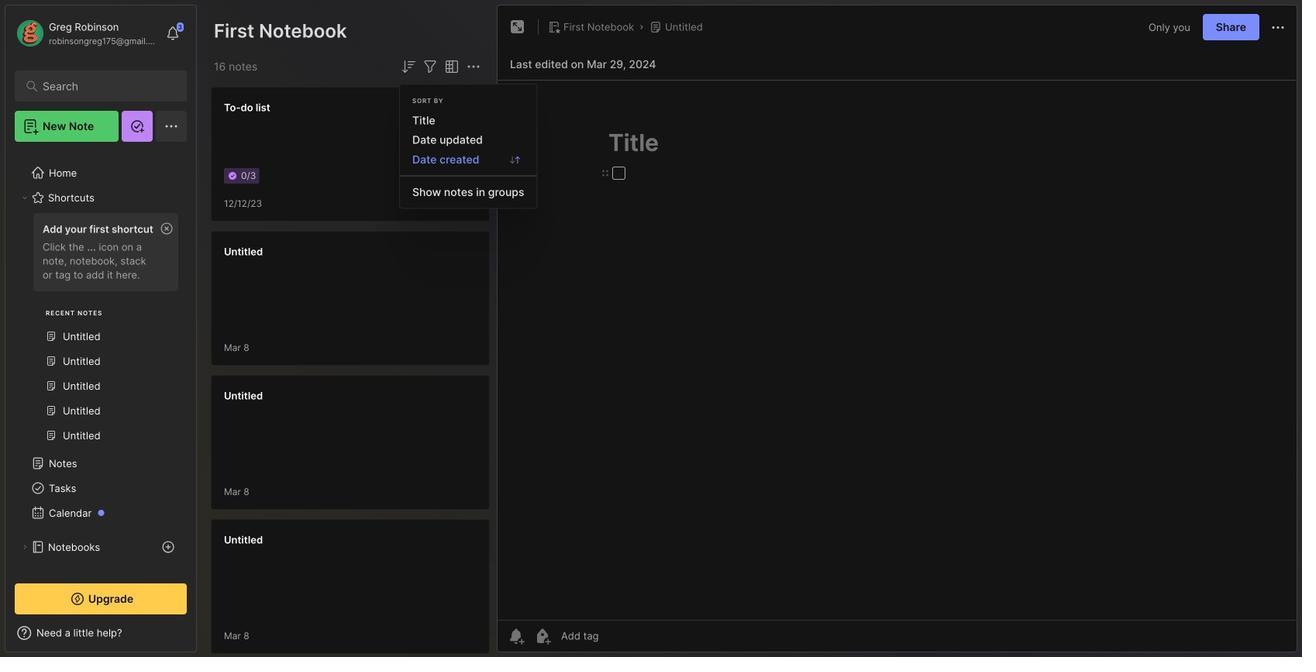 Task type: vqa. For each thing, say whether or not it's contained in the screenshot.
anytime.
no



Task type: describe. For each thing, give the bounding box(es) containing it.
Account field
[[15, 18, 158, 49]]

add tag image
[[533, 627, 552, 646]]

Note Editor text field
[[498, 80, 1297, 620]]

Search text field
[[43, 79, 166, 94]]

Add filters field
[[421, 57, 440, 76]]

expand note image
[[509, 18, 527, 36]]

expand notebooks image
[[20, 543, 29, 552]]

Add tag field
[[560, 630, 676, 643]]



Task type: locate. For each thing, give the bounding box(es) containing it.
note window element
[[497, 5, 1298, 657]]

more actions image inside note window element
[[1269, 18, 1288, 37]]

0 horizontal spatial more actions image
[[464, 57, 483, 76]]

View options field
[[440, 57, 461, 76]]

0 horizontal spatial more actions field
[[464, 57, 483, 76]]

none search field inside main element
[[43, 77, 166, 95]]

click to collapse image
[[196, 629, 207, 647]]

add filters image
[[421, 57, 440, 76]]

tree
[[5, 151, 196, 643]]

1 vertical spatial more actions field
[[464, 57, 483, 76]]

tree inside main element
[[5, 151, 196, 643]]

add a reminder image
[[507, 627, 526, 646]]

Sort options field
[[399, 57, 418, 76]]

1 horizontal spatial more actions image
[[1269, 18, 1288, 37]]

1 horizontal spatial more actions field
[[1269, 17, 1288, 37]]

group inside tree
[[15, 209, 186, 457]]

group
[[15, 209, 186, 457]]

main element
[[0, 0, 202, 657]]

0 vertical spatial more actions field
[[1269, 17, 1288, 37]]

WHAT'S NEW field
[[5, 621, 196, 646]]

None search field
[[43, 77, 166, 95]]

More actions field
[[1269, 17, 1288, 37], [464, 57, 483, 76]]

0 vertical spatial more actions image
[[1269, 18, 1288, 37]]

more actions image
[[1269, 18, 1288, 37], [464, 57, 483, 76]]

dropdown list menu
[[400, 111, 537, 202]]

1 vertical spatial more actions image
[[464, 57, 483, 76]]



